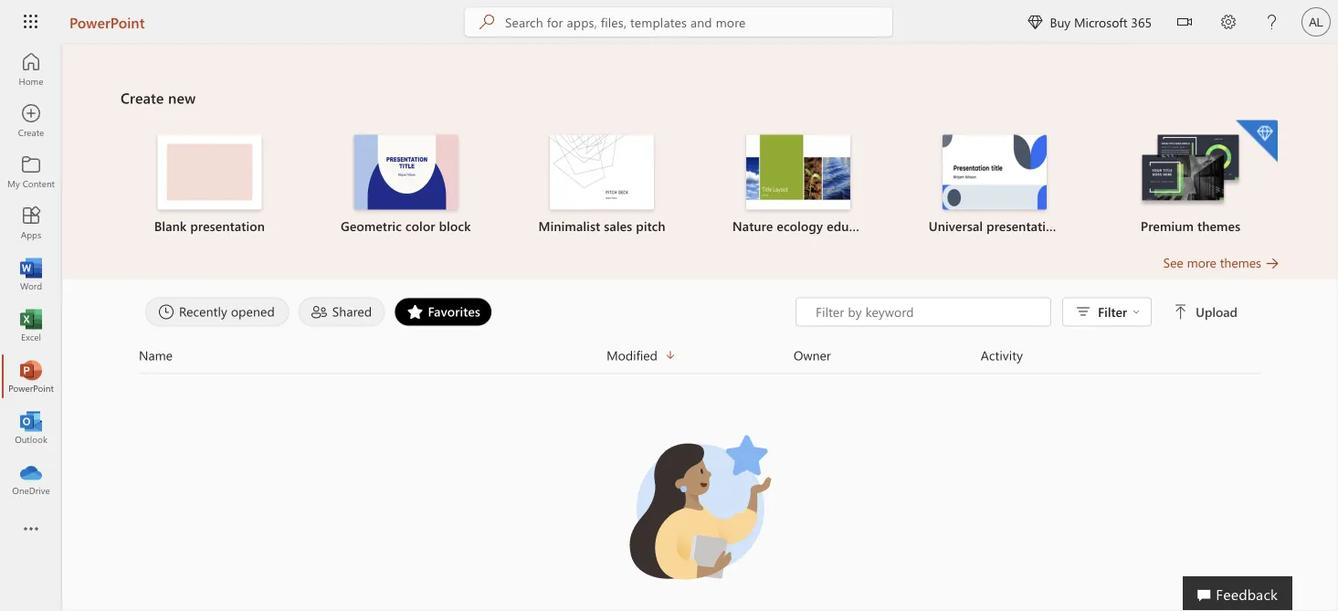 Task type: describe. For each thing, give the bounding box(es) containing it.
 upload
[[1174, 303, 1238, 320]]

home image
[[22, 60, 40, 79]]

activity, column 4 of 4 column header
[[981, 345, 1262, 366]]

new
[[168, 88, 196, 107]]

tab list inside create new main content
[[141, 297, 796, 327]]

modified button
[[607, 345, 794, 366]]

apps image
[[22, 214, 40, 232]]

buy
[[1050, 13, 1071, 30]]

activity
[[981, 347, 1023, 364]]

themes inside list
[[1198, 217, 1241, 234]]

see more themes button
[[1163, 253, 1280, 272]]

recently opened tab
[[141, 297, 294, 327]]

premium
[[1141, 217, 1194, 234]]

minimalist sales pitch element
[[515, 135, 689, 235]]

see
[[1163, 254, 1184, 271]]

favorites tab
[[390, 297, 497, 327]]

powerpoint image
[[22, 367, 40, 385]]

microsoft
[[1074, 13, 1128, 30]]

minimalist
[[539, 217, 600, 234]]

universal presentation
[[929, 217, 1061, 234]]

block
[[439, 217, 471, 234]]

minimalist sales pitch
[[539, 217, 666, 234]]

row inside create new main content
[[139, 345, 1262, 374]]

opened
[[231, 303, 275, 320]]

 buy microsoft 365
[[1028, 13, 1152, 30]]

see more themes
[[1163, 254, 1262, 271]]

my content image
[[22, 163, 40, 181]]

create image
[[22, 111, 40, 130]]

filter 
[[1098, 303, 1140, 320]]

outlook image
[[22, 418, 40, 437]]

upload
[[1196, 303, 1238, 320]]

geometric
[[341, 217, 402, 234]]

al
[[1309, 15, 1323, 29]]

none search field inside powerpoint banner
[[465, 7, 892, 37]]

shared element
[[298, 297, 385, 327]]

name
[[139, 347, 173, 364]]

favorites element
[[394, 297, 492, 327]]

blank presentation element
[[122, 135, 297, 235]]

favorites
[[428, 303, 481, 320]]

word image
[[22, 265, 40, 283]]

filter
[[1098, 303, 1127, 320]]

list inside create new main content
[[121, 118, 1280, 253]]

more
[[1187, 254, 1217, 271]]

powerpoint
[[69, 12, 145, 32]]

name button
[[139, 345, 607, 366]]



Task type: vqa. For each thing, say whether or not it's contained in the screenshot.
People on the top of page
no



Task type: locate. For each thing, give the bounding box(es) containing it.
presentation for blank presentation
[[190, 217, 265, 234]]

themes
[[1198, 217, 1241, 234], [1220, 254, 1262, 271]]

1 horizontal spatial presentation
[[987, 217, 1061, 234]]

excel image
[[22, 316, 40, 334]]

premium themes image
[[1139, 135, 1243, 208]]

list
[[121, 118, 1280, 253]]

recently opened element
[[145, 297, 289, 327]]

themes inside button
[[1220, 254, 1262, 271]]

geometric color block
[[341, 217, 471, 234]]

geometric color block image
[[354, 135, 458, 210]]

presentation for universal presentation
[[987, 217, 1061, 234]]

minimalist sales pitch image
[[550, 135, 654, 210]]

status
[[796, 297, 1241, 327]]

premium templates diamond image
[[1236, 120, 1278, 162]]

create new main content
[[62, 44, 1338, 611]]

presentation inside blank presentation element
[[190, 217, 265, 234]]

recently opened
[[179, 303, 275, 320]]

status containing filter
[[796, 297, 1241, 327]]

blank presentation
[[154, 217, 265, 234]]

list containing blank presentation
[[121, 118, 1280, 253]]

365
[[1131, 13, 1152, 30]]

universal presentation element
[[907, 135, 1082, 235]]

tab list containing recently opened
[[141, 297, 796, 327]]

nature ecology education photo presentation image
[[746, 135, 850, 210]]

presentation right the blank
[[190, 217, 265, 234]]

geometric color block element
[[319, 135, 493, 235]]

1 vertical spatial themes
[[1220, 254, 1262, 271]]

themes up see more themes button
[[1198, 217, 1241, 234]]

shared
[[332, 303, 372, 320]]


[[1174, 305, 1189, 319]]

Search box. Suggestions appear as you type. search field
[[505, 7, 892, 37]]

2 presentation from the left
[[987, 217, 1061, 234]]

owner
[[794, 347, 831, 364]]

shared tab
[[294, 297, 390, 327]]

0 horizontal spatial presentation
[[190, 217, 265, 234]]

 button
[[1163, 0, 1207, 47]]

None search field
[[465, 7, 892, 37]]

status inside create new main content
[[796, 297, 1241, 327]]

onedrive image
[[22, 470, 40, 488]]

pitch
[[636, 217, 666, 234]]

al button
[[1294, 0, 1338, 44]]

row containing name
[[139, 345, 1262, 374]]

presentation down universal presentation image
[[987, 217, 1061, 234]]

presentation
[[190, 217, 265, 234], [987, 217, 1061, 234]]

row
[[139, 345, 1262, 374]]

blank
[[154, 217, 187, 234]]

recently
[[179, 303, 227, 320]]

sales
[[604, 217, 632, 234]]


[[1133, 308, 1140, 316]]

owner button
[[794, 345, 981, 366]]


[[1028, 15, 1043, 29]]

1 presentation from the left
[[190, 217, 265, 234]]

premium themes element
[[1104, 120, 1278, 235]]

tab list
[[141, 297, 796, 327]]

nature ecology education photo presentation element
[[711, 135, 885, 235]]

navigation
[[0, 44, 62, 504]]

feedback button
[[1183, 576, 1293, 611]]

modified
[[607, 347, 658, 364]]

themes right more
[[1220, 254, 1262, 271]]

universal
[[929, 217, 983, 234]]

powerpoint banner
[[0, 0, 1338, 47]]

create new
[[121, 88, 196, 107]]

feedback
[[1216, 584, 1278, 603]]

create
[[121, 88, 164, 107]]

Filter by keyword text field
[[814, 303, 1041, 321]]

0 vertical spatial themes
[[1198, 217, 1241, 234]]

empty state icon image
[[618, 425, 782, 590]]

presentation inside universal presentation 'element'
[[987, 217, 1061, 234]]

universal presentation image
[[942, 135, 1047, 210]]

premium themes
[[1141, 217, 1241, 234]]

color
[[405, 217, 435, 234]]


[[1177, 15, 1192, 29]]

view more apps image
[[22, 521, 40, 539]]



